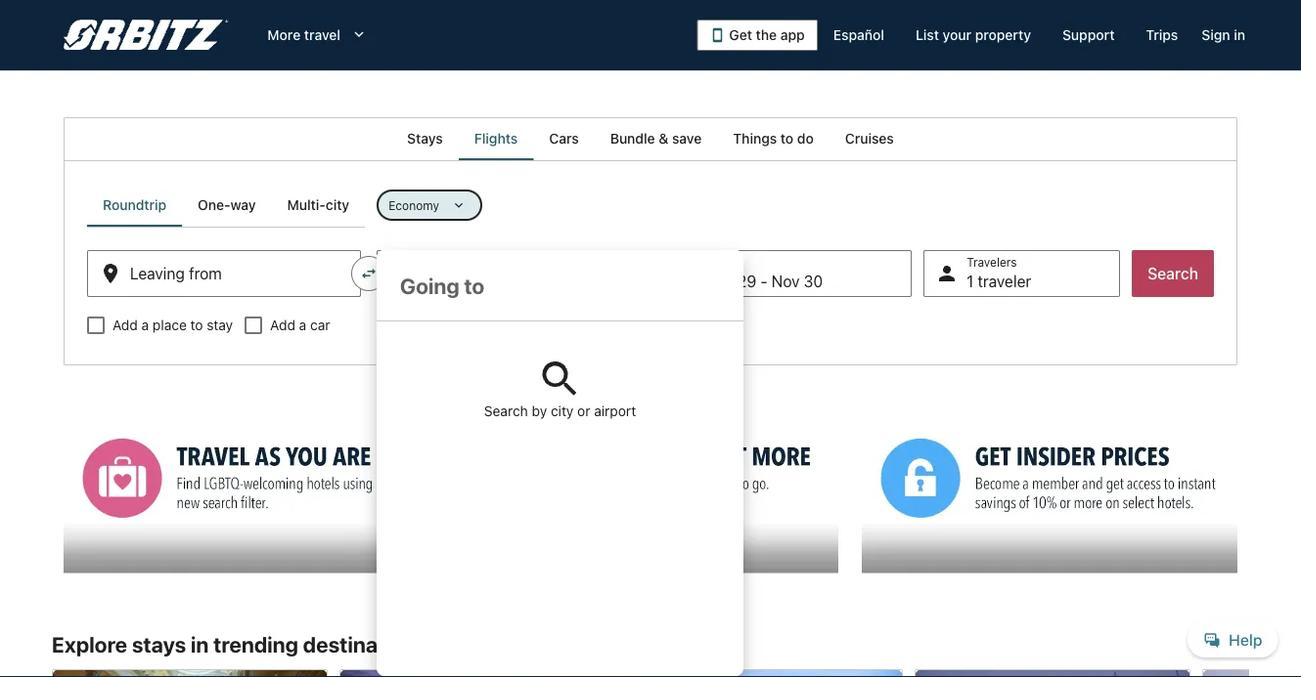 Task type: describe. For each thing, give the bounding box(es) containing it.
economy button
[[377, 190, 482, 221]]

1 nov from the left
[[705, 272, 733, 291]]

save
[[672, 131, 702, 147]]

sign
[[1202, 27, 1230, 43]]

a for car
[[299, 317, 306, 334]]

1 vertical spatial to
[[190, 317, 203, 334]]

traveler
[[978, 272, 1031, 291]]

do
[[797, 131, 814, 147]]

add a place to stay
[[113, 317, 233, 334]]

swap origin and destination values image
[[360, 265, 378, 283]]

or
[[577, 404, 590, 420]]

one-way
[[198, 197, 256, 213]]

way
[[230, 197, 256, 213]]

search by city or airport
[[484, 404, 636, 420]]

roundtrip
[[103, 197, 166, 213]]

trips
[[1146, 27, 1178, 43]]

explore stays in trending destinations main content
[[0, 117, 1301, 678]]

one-way link
[[182, 184, 272, 227]]

support
[[1062, 27, 1115, 43]]

1 vertical spatial city
[[551, 404, 574, 420]]

1 traveler button
[[924, 250, 1120, 297]]

one-
[[198, 197, 230, 213]]

2 nov from the left
[[772, 272, 800, 291]]

trips link
[[1130, 18, 1194, 53]]

cruises
[[845, 131, 894, 147]]

multi-city
[[287, 197, 349, 213]]

stays
[[407, 131, 443, 147]]

search button
[[1132, 250, 1214, 297]]

destinations
[[303, 633, 428, 658]]

the
[[756, 27, 777, 43]]

cars link
[[533, 117, 595, 160]]

a for place
[[141, 317, 149, 334]]

download the app button image
[[710, 27, 725, 43]]

cars
[[549, 131, 579, 147]]

travel
[[304, 27, 340, 43]]

bundle & save
[[610, 131, 702, 147]]

add for add a place to stay
[[113, 317, 138, 334]]

multi-city link
[[272, 184, 365, 227]]

things to do
[[733, 131, 814, 147]]

search for search by city or airport
[[484, 404, 528, 420]]

flights link
[[459, 117, 533, 160]]

add a car
[[270, 317, 330, 334]]

español
[[833, 27, 884, 43]]

sign in
[[1202, 27, 1245, 43]]

30
[[804, 272, 823, 291]]

Going to text field
[[377, 250, 744, 321]]

1 horizontal spatial to
[[781, 131, 794, 147]]

explore
[[52, 633, 127, 658]]



Task type: locate. For each thing, give the bounding box(es) containing it.
to
[[781, 131, 794, 147], [190, 317, 203, 334]]

0 vertical spatial city
[[326, 197, 349, 213]]

things
[[733, 131, 777, 147]]

get
[[729, 27, 752, 43]]

trending
[[213, 633, 298, 658]]

0 horizontal spatial in
[[191, 633, 209, 658]]

in inside main content
[[191, 633, 209, 658]]

nov right -
[[772, 272, 800, 291]]

tab list
[[64, 117, 1238, 160], [87, 184, 365, 227]]

0 vertical spatial in
[[1234, 27, 1245, 43]]

in inside dropdown button
[[1234, 27, 1245, 43]]

in right sign
[[1234, 27, 1245, 43]]

1 add from the left
[[113, 317, 138, 334]]

stays
[[132, 633, 186, 658]]

in right stays
[[191, 633, 209, 658]]

29
[[738, 272, 756, 291]]

1 a from the left
[[141, 317, 149, 334]]

bundle & save link
[[595, 117, 717, 160]]

1 horizontal spatial a
[[299, 317, 306, 334]]

search for search
[[1148, 265, 1198, 283]]

1 horizontal spatial in
[[1234, 27, 1245, 43]]

multi-
[[287, 197, 326, 213]]

add for add a car
[[270, 317, 295, 334]]

more travel
[[267, 27, 340, 43]]

list your property
[[916, 27, 1031, 43]]

to left stay
[[190, 317, 203, 334]]

&
[[659, 131, 669, 147]]

0 horizontal spatial to
[[190, 317, 203, 334]]

support link
[[1047, 18, 1130, 53]]

economy
[[389, 199, 439, 212]]

tab list containing roundtrip
[[87, 184, 365, 227]]

1 horizontal spatial nov
[[772, 272, 800, 291]]

1
[[967, 272, 974, 291]]

1 horizontal spatial search
[[1148, 265, 1198, 283]]

orbitz logo image
[[64, 20, 228, 51]]

add left car
[[270, 317, 295, 334]]

place
[[153, 317, 187, 334]]

1 vertical spatial in
[[191, 633, 209, 658]]

app
[[781, 27, 805, 43]]

a
[[141, 317, 149, 334], [299, 317, 306, 334]]

list
[[916, 27, 939, 43]]

0 horizontal spatial search
[[484, 404, 528, 420]]

1 horizontal spatial add
[[270, 317, 295, 334]]

sign in button
[[1194, 18, 1253, 53]]

more
[[267, 27, 301, 43]]

1 vertical spatial tab list
[[87, 184, 365, 227]]

to left do
[[781, 131, 794, 147]]

more travel button
[[252, 18, 383, 53]]

cruises link
[[829, 117, 910, 160]]

add
[[113, 317, 138, 334], [270, 317, 295, 334]]

1 vertical spatial search
[[484, 404, 528, 420]]

-
[[760, 272, 768, 291]]

airport
[[594, 404, 636, 420]]

get the app link
[[697, 20, 818, 51]]

stays link
[[392, 117, 459, 160]]

0 vertical spatial search
[[1148, 265, 1198, 283]]

flights
[[474, 131, 518, 147]]

explore stays in trending destinations
[[52, 633, 428, 658]]

2 a from the left
[[299, 317, 306, 334]]

0 horizontal spatial nov
[[705, 272, 733, 291]]

your
[[943, 27, 972, 43]]

1 traveler
[[967, 272, 1031, 291]]

search inside button
[[1148, 265, 1198, 283]]

add left place
[[113, 317, 138, 334]]

stay
[[207, 317, 233, 334]]

nov left the 29
[[705, 272, 733, 291]]

nov 29 - nov 30
[[705, 272, 823, 291]]

0 horizontal spatial city
[[326, 197, 349, 213]]

search
[[1148, 265, 1198, 283], [484, 404, 528, 420]]

city
[[326, 197, 349, 213], [551, 404, 574, 420]]

1 horizontal spatial city
[[551, 404, 574, 420]]

in
[[1234, 27, 1245, 43], [191, 633, 209, 658]]

español button
[[818, 18, 900, 53]]

city left or
[[551, 404, 574, 420]]

tab list containing stays
[[64, 117, 1238, 160]]

list your property link
[[900, 18, 1047, 53]]

roundtrip link
[[87, 184, 182, 227]]

bundle
[[610, 131, 655, 147]]

a left car
[[299, 317, 306, 334]]

get the app
[[729, 27, 805, 43]]

0 vertical spatial to
[[781, 131, 794, 147]]

0 horizontal spatial add
[[113, 317, 138, 334]]

nov
[[705, 272, 733, 291], [772, 272, 800, 291]]

things to do link
[[717, 117, 829, 160]]

car
[[310, 317, 330, 334]]

2 add from the left
[[270, 317, 295, 334]]

0 horizontal spatial a
[[141, 317, 149, 334]]

nov 29 - nov 30 button
[[662, 250, 912, 297]]

city left 'economy'
[[326, 197, 349, 213]]

0 vertical spatial tab list
[[64, 117, 1238, 160]]

property
[[975, 27, 1031, 43]]

a left place
[[141, 317, 149, 334]]

by
[[532, 404, 547, 420]]



Task type: vqa. For each thing, say whether or not it's contained in the screenshot.
States
no



